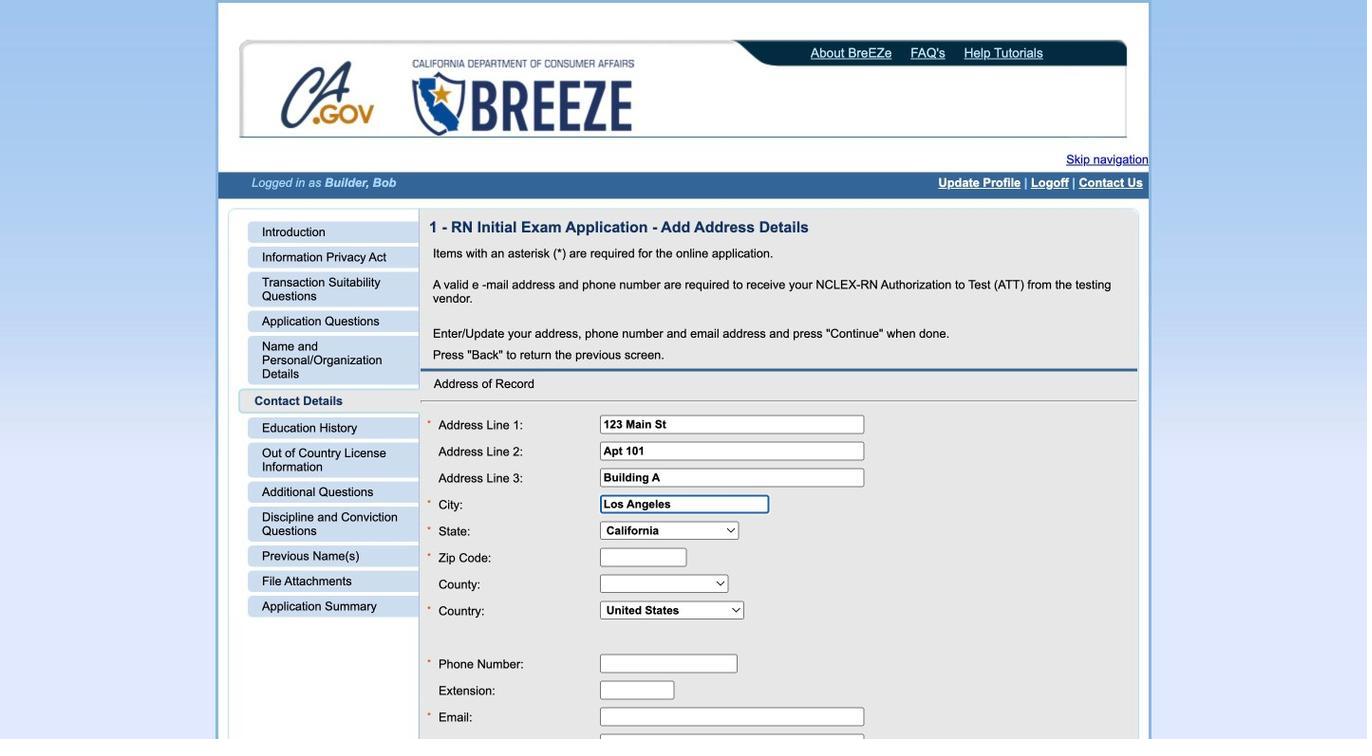 Task type: describe. For each thing, give the bounding box(es) containing it.
ca.gov image
[[280, 60, 377, 134]]



Task type: locate. For each thing, give the bounding box(es) containing it.
None text field
[[600, 442, 864, 461], [600, 468, 864, 487], [600, 495, 770, 514], [600, 655, 738, 674], [600, 681, 675, 700], [600, 442, 864, 461], [600, 468, 864, 487], [600, 495, 770, 514], [600, 655, 738, 674], [600, 681, 675, 700]]

None text field
[[600, 415, 864, 434], [600, 548, 687, 567], [600, 708, 864, 727], [600, 734, 864, 740], [600, 415, 864, 434], [600, 548, 687, 567], [600, 708, 864, 727], [600, 734, 864, 740]]

state of california breeze image
[[408, 60, 638, 136]]



